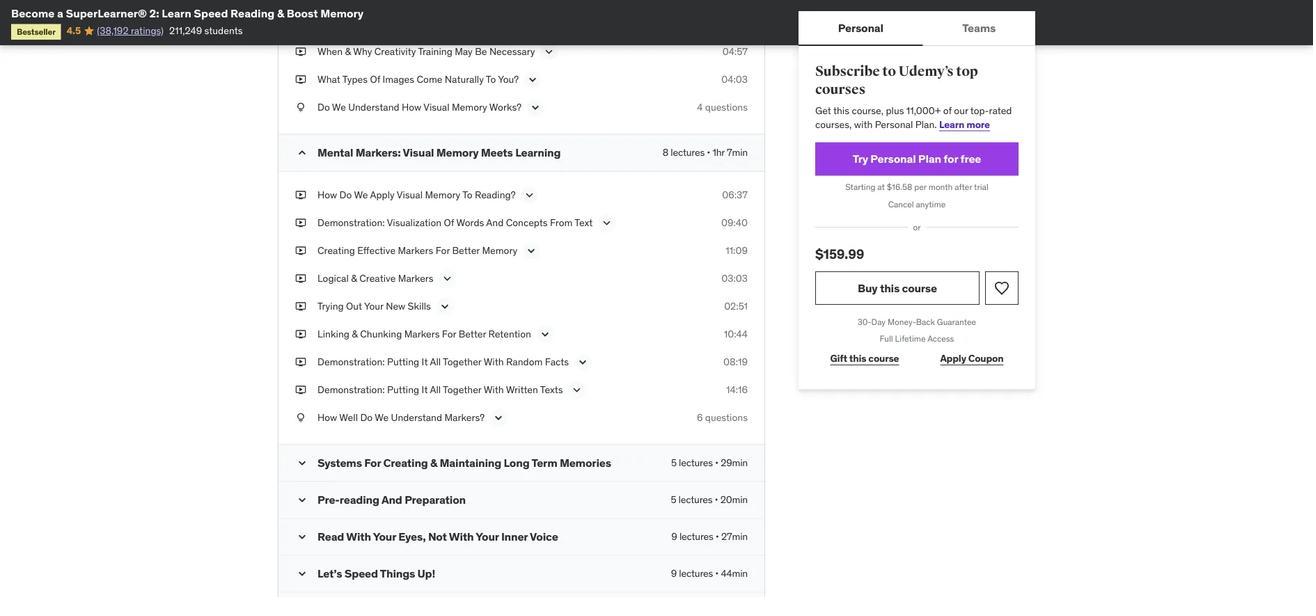 Task type: vqa. For each thing, say whether or not it's contained in the screenshot.
Do to the middle
yes



Task type: locate. For each thing, give the bounding box(es) containing it.
well
[[339, 412, 358, 424]]

course inside button
[[902, 281, 937, 295]]

markers down visualization
[[398, 244, 433, 257]]

putting for demonstration: putting it all together with written texts
[[387, 384, 419, 396]]

1 all from the top
[[430, 356, 441, 368]]

all down demonstration: putting it all together with random facts
[[430, 384, 441, 396]]

how down "what types of images come naturally to you?"
[[402, 101, 421, 114]]

do down what
[[317, 101, 330, 114]]

1 vertical spatial this
[[880, 281, 900, 295]]

memory up demonstration: visualization of words and concepts from text
[[425, 189, 460, 201]]

& right when
[[345, 45, 351, 58]]

markers down skills
[[404, 328, 440, 341]]

demonstration: up well
[[317, 384, 385, 396]]

2 small image from the top
[[295, 567, 309, 581]]

creating
[[317, 244, 355, 257], [383, 456, 428, 470]]

4 xsmall image from the top
[[295, 216, 306, 230]]

visual right the markers:
[[403, 145, 434, 160]]

better left retention
[[459, 328, 486, 341]]

personal inside button
[[838, 20, 883, 35]]

0 vertical spatial apply
[[370, 189, 395, 201]]

1 vertical spatial 9
[[671, 568, 677, 580]]

questions right 4
[[705, 101, 748, 114]]

small image left let's
[[295, 567, 309, 581]]

0 horizontal spatial we
[[332, 101, 346, 114]]

1 vertical spatial images
[[383, 73, 414, 86]]

1 vertical spatial markers
[[398, 272, 433, 285]]

1 vertical spatial apply
[[940, 352, 966, 365]]

1 vertical spatial together
[[443, 384, 481, 396]]

0 horizontal spatial do
[[317, 101, 330, 114]]

1 vertical spatial of
[[444, 217, 454, 229]]

(38,192
[[97, 24, 128, 37]]

xsmall image
[[295, 73, 306, 87], [295, 101, 306, 114], [295, 188, 306, 202], [295, 216, 306, 230], [295, 244, 306, 258], [295, 272, 306, 286], [295, 328, 306, 341], [295, 356, 306, 369]]

xsmall image for creating effective markers for better memory
[[295, 244, 306, 258]]

small image
[[295, 530, 309, 544], [295, 567, 309, 581]]

with left the written
[[484, 384, 504, 396]]

• left 44min
[[715, 568, 719, 580]]

visual for apply
[[397, 189, 423, 201]]

chunking
[[360, 328, 402, 341]]

learn more
[[939, 118, 990, 130]]

why
[[317, 18, 336, 30], [353, 45, 372, 58]]

questions
[[705, 101, 748, 114], [705, 412, 748, 424]]

better
[[452, 244, 480, 257], [459, 328, 486, 341]]

written
[[506, 384, 538, 396]]

markers down creating effective markers for better memory
[[398, 272, 433, 285]]

1 5 from the top
[[671, 457, 677, 469]]

2 horizontal spatial we
[[375, 412, 389, 424]]

1 small image from the top
[[295, 146, 309, 160]]

visual down come
[[424, 101, 450, 114]]

putting up how well do we understand markers?
[[387, 384, 419, 396]]

creativity
[[374, 45, 416, 58]]

putting down linking & chunking markers for better retention
[[387, 356, 419, 368]]

most
[[408, 18, 430, 30]]

how left well
[[317, 412, 337, 424]]

0 vertical spatial it
[[422, 356, 428, 368]]

creating up pre-reading and preparation
[[383, 456, 428, 470]]

xsmall image for what types of images come naturally to you?
[[295, 73, 306, 87]]

1 vertical spatial small image
[[295, 567, 309, 581]]

• left 20min
[[715, 494, 718, 506]]

2 vertical spatial markers
[[404, 328, 440, 341]]

learning
[[515, 145, 561, 160]]

understand
[[348, 101, 399, 114], [391, 412, 442, 424]]

speed right let's
[[344, 566, 378, 581]]

at
[[877, 182, 885, 192]]

lectures left 29min
[[679, 457, 713, 469]]

how well do we understand markers?
[[317, 412, 485, 424]]

xsmall image for how do we apply visual memory to reading?
[[295, 188, 306, 202]]

to right way
[[493, 18, 503, 30]]

demonstration: putting it all together with written texts
[[317, 384, 563, 396]]

2 vertical spatial to
[[462, 189, 472, 201]]

small image left the mental
[[295, 146, 309, 160]]

7 xsmall image from the top
[[295, 328, 306, 341]]

course for buy this course
[[902, 281, 937, 295]]

9 for let's speed things up!
[[671, 568, 677, 580]]

and
[[486, 217, 504, 229], [381, 493, 402, 507]]

1 vertical spatial it
[[422, 384, 428, 396]]

udemy's
[[898, 63, 954, 80]]

0 horizontal spatial of
[[370, 73, 380, 86]]

2 vertical spatial we
[[375, 412, 389, 424]]

show lecture description image for do we understand how visual memory works?
[[529, 101, 542, 115]]

2 vertical spatial demonstration:
[[317, 384, 385, 396]]

0 horizontal spatial speed
[[194, 6, 228, 20]]

all
[[430, 356, 441, 368], [430, 384, 441, 396]]

guarantee
[[937, 316, 976, 327]]

1 vertical spatial small image
[[295, 456, 309, 470]]

2 vertical spatial visual
[[397, 189, 423, 201]]

0 vertical spatial small image
[[295, 530, 309, 544]]

we down the markers:
[[354, 189, 368, 201]]

be
[[475, 45, 487, 58]]

1 questions from the top
[[705, 101, 748, 114]]

5 up 5 lectures • 20min
[[671, 457, 677, 469]]

teams
[[962, 20, 996, 35]]

show lecture description image up concepts
[[523, 188, 536, 202]]

show lecture description image for logical & creative markers
[[440, 272, 454, 286]]

this inside button
[[880, 281, 900, 295]]

1 horizontal spatial apply
[[940, 352, 966, 365]]

with
[[484, 356, 504, 368], [484, 384, 504, 396], [346, 530, 371, 544], [449, 530, 474, 544]]

to left reading?
[[462, 189, 472, 201]]

ratings)
[[131, 24, 164, 37]]

1 horizontal spatial course
[[902, 281, 937, 295]]

together for random
[[443, 356, 481, 368]]

1 vertical spatial speed
[[344, 566, 378, 581]]

this for gift
[[849, 352, 866, 365]]

subscribe to udemy's top courses
[[815, 63, 978, 98]]

1 putting from the top
[[387, 356, 419, 368]]

0 horizontal spatial course
[[868, 352, 899, 365]]

with left random
[[484, 356, 504, 368]]

1 vertical spatial 5
[[671, 494, 676, 506]]

understand down demonstration: putting it all together with written texts
[[391, 412, 442, 424]]

1 vertical spatial all
[[430, 384, 441, 396]]

do down the mental
[[339, 189, 352, 201]]

5
[[671, 457, 677, 469], [671, 494, 676, 506]]

• left 29min
[[715, 457, 719, 469]]

this right the 'buy'
[[880, 281, 900, 295]]

memory down naturally
[[452, 101, 487, 114]]

6 xsmall image from the top
[[295, 272, 306, 286]]

teams button
[[923, 11, 1035, 45]]

6 questions
[[697, 412, 748, 424]]

show lecture description image right you?
[[526, 73, 540, 87]]

do
[[317, 101, 330, 114], [339, 189, 352, 201], [360, 412, 373, 424]]

logical
[[317, 272, 349, 285]]

try personal plan for free
[[853, 152, 981, 166]]

0 vertical spatial questions
[[705, 101, 748, 114]]

show lecture description image right text
[[600, 216, 614, 230]]

demonstration: for demonstration: putting it all together with written texts
[[317, 384, 385, 396]]

0 vertical spatial of
[[370, 73, 380, 86]]

way
[[473, 18, 491, 30]]

03:03
[[721, 272, 748, 285]]

0 vertical spatial we
[[332, 101, 346, 114]]

20min
[[720, 494, 748, 506]]

students
[[204, 24, 243, 37]]

1 horizontal spatial we
[[354, 189, 368, 201]]

3 demonstration: from the top
[[317, 384, 385, 396]]

what
[[317, 73, 340, 86]]

show lecture description image right skills
[[438, 300, 452, 314]]

• left 1hr
[[707, 146, 710, 159]]

putting for demonstration: putting it all together with random facts
[[387, 356, 419, 368]]

0 vertical spatial 9
[[671, 531, 677, 543]]

cancel
[[888, 199, 914, 210]]

0 vertical spatial why
[[317, 18, 336, 30]]

trial
[[974, 182, 989, 192]]

let's speed things up!
[[317, 566, 435, 581]]

8 lectures • 1hr 7min
[[663, 146, 748, 159]]

to left you?
[[486, 73, 496, 86]]

bestseller
[[17, 26, 56, 37]]

tab list
[[799, 11, 1035, 46]]

show lecture description image for demonstration: putting it all together with written texts
[[570, 383, 584, 397]]

• left 27min
[[716, 531, 719, 543]]

show lecture description image
[[542, 45, 556, 59], [523, 188, 536, 202], [600, 216, 614, 230], [524, 244, 538, 258], [576, 356, 590, 369]]

it down linking & chunking markers for better retention
[[422, 356, 428, 368]]

show lecture description image right markers?
[[492, 411, 506, 425]]

retention
[[488, 328, 531, 341]]

we down what
[[332, 101, 346, 114]]

0 vertical spatial personal
[[838, 20, 883, 35]]

lectures left 27min
[[679, 531, 713, 543]]

1 vertical spatial we
[[354, 189, 368, 201]]

& left boost
[[277, 6, 284, 20]]

5 xsmall image from the top
[[295, 411, 306, 425]]

0 vertical spatial this
[[833, 104, 849, 117]]

1 vertical spatial and
[[381, 493, 402, 507]]

show lecture description image down creating effective markers for better memory
[[440, 272, 454, 286]]

together for written
[[443, 384, 481, 396]]

lectures right 8
[[671, 146, 705, 159]]

0 horizontal spatial apply
[[370, 189, 395, 201]]

with right not
[[449, 530, 474, 544]]

1 horizontal spatial why
[[353, 45, 372, 58]]

effective
[[357, 244, 396, 257]]

personal down plus
[[875, 118, 913, 130]]

term
[[532, 456, 557, 470]]

personal inside get this course, plus 11,000+ of our top-rated courses, with personal plan.
[[875, 118, 913, 130]]

4 xsmall image from the top
[[295, 383, 306, 397]]

speed up 211,249 students
[[194, 6, 228, 20]]

1 vertical spatial course
[[868, 352, 899, 365]]

gift
[[830, 352, 847, 365]]

course up back at bottom
[[902, 281, 937, 295]]

0 vertical spatial visual
[[424, 101, 450, 114]]

small image
[[295, 146, 309, 160], [295, 456, 309, 470], [295, 493, 309, 507]]

1 horizontal spatial creating
[[383, 456, 428, 470]]

show lecture description image
[[526, 73, 540, 87], [529, 101, 542, 115], [440, 272, 454, 286], [438, 300, 452, 314], [538, 328, 552, 342], [570, 383, 584, 397], [492, 411, 506, 425]]

3 xsmall image from the top
[[295, 300, 306, 313]]

with right "read"
[[346, 530, 371, 544]]

5 for pre-reading and preparation
[[671, 494, 676, 506]]

your left eyes,
[[373, 530, 396, 544]]

1 small image from the top
[[295, 530, 309, 544]]

1 vertical spatial why
[[353, 45, 372, 58]]

1 xsmall image from the top
[[295, 17, 306, 31]]

show lecture description image right facts
[[576, 356, 590, 369]]

xsmall image
[[295, 17, 306, 31], [295, 45, 306, 59], [295, 300, 306, 313], [295, 383, 306, 397], [295, 411, 306, 425]]

learn
[[162, 6, 191, 20], [564, 18, 589, 30], [939, 118, 964, 130]]

apply up visualization
[[370, 189, 395, 201]]

images down creativity
[[383, 73, 414, 86]]

2 xsmall image from the top
[[295, 101, 306, 114]]

9 down 5 lectures • 20min
[[671, 531, 677, 543]]

why up types
[[353, 45, 372, 58]]

learn down of
[[939, 118, 964, 130]]

learn up 211,249
[[162, 6, 191, 20]]

0 vertical spatial demonstration:
[[317, 217, 385, 229]]

this for get
[[833, 104, 849, 117]]

2 5 from the top
[[671, 494, 676, 506]]

small image left "read"
[[295, 530, 309, 544]]

of right types
[[370, 73, 380, 86]]

you?
[[498, 73, 519, 86]]

personal up $16.58
[[871, 152, 916, 166]]

2 horizontal spatial do
[[360, 412, 373, 424]]

this inside get this course, plus 11,000+ of our top-rated courses, with personal plan.
[[833, 104, 849, 117]]

it for random
[[422, 356, 428, 368]]

learn right remember
[[564, 18, 589, 30]]

1 xsmall image from the top
[[295, 73, 306, 87]]

creating up logical at the top of the page
[[317, 244, 355, 257]]

together up demonstration: putting it all together with written texts
[[443, 356, 481, 368]]

3 xsmall image from the top
[[295, 188, 306, 202]]

and right reading at the left bottom of page
[[381, 493, 402, 507]]

1 vertical spatial demonstration:
[[317, 356, 385, 368]]

0 vertical spatial putting
[[387, 356, 419, 368]]

1 horizontal spatial of
[[444, 217, 454, 229]]

personal up subscribe
[[838, 20, 883, 35]]

2 all from the top
[[430, 384, 441, 396]]

apply down access
[[940, 352, 966, 365]]

$159.99
[[815, 245, 864, 262]]

44min
[[721, 568, 748, 580]]

• for learning
[[707, 146, 710, 159]]

2 together from the top
[[443, 384, 481, 396]]

1 it from the top
[[422, 356, 428, 368]]

small image for read
[[295, 530, 309, 544]]

for up demonstration: putting it all together with random facts
[[442, 328, 456, 341]]

small image for systems
[[295, 456, 309, 470]]

memory left are
[[320, 6, 364, 20]]

or
[[913, 222, 921, 233]]

xsmall image for demonstration: putting it all together with random facts
[[295, 356, 306, 369]]

5 xsmall image from the top
[[295, 244, 306, 258]]

show lecture description image for trying out your new skills
[[438, 300, 452, 314]]

0 horizontal spatial and
[[381, 493, 402, 507]]

understand down types
[[348, 101, 399, 114]]

together up markers?
[[443, 384, 481, 396]]

show lecture description image right texts
[[570, 383, 584, 397]]

0 horizontal spatial learn
[[162, 6, 191, 20]]

0 vertical spatial images
[[339, 18, 371, 30]]

mental markers: visual memory meets learning
[[317, 145, 561, 160]]

2 vertical spatial how
[[317, 412, 337, 424]]

month
[[929, 182, 953, 192]]

0 vertical spatial 5
[[671, 457, 677, 469]]

show lecture description image down concepts
[[524, 244, 538, 258]]

0 vertical spatial and
[[486, 217, 504, 229]]

1 horizontal spatial speed
[[344, 566, 378, 581]]

0 vertical spatial all
[[430, 356, 441, 368]]

0 vertical spatial creating
[[317, 244, 355, 257]]

small image for let's
[[295, 567, 309, 581]]

this right gift
[[849, 352, 866, 365]]

2 horizontal spatial learn
[[939, 118, 964, 130]]

0 vertical spatial markers
[[398, 244, 433, 257]]

lectures for with
[[679, 531, 713, 543]]

1 vertical spatial how
[[317, 189, 337, 201]]

small image left systems
[[295, 456, 309, 470]]

2 vertical spatial this
[[849, 352, 866, 365]]

and right words
[[486, 217, 504, 229]]

personal
[[838, 20, 883, 35], [875, 118, 913, 130], [871, 152, 916, 166]]

this up courses,
[[833, 104, 849, 117]]

0 horizontal spatial why
[[317, 18, 336, 30]]

8 xsmall image from the top
[[295, 356, 306, 369]]

30-
[[858, 316, 871, 327]]

show lecture description image down remember
[[542, 45, 556, 59]]

2 putting from the top
[[387, 384, 419, 396]]

show lecture description image right works?
[[529, 101, 542, 115]]

11,000+
[[906, 104, 941, 117]]

memory down concepts
[[482, 244, 517, 257]]

2 it from the top
[[422, 384, 428, 396]]

with for read with your eyes, not with your inner voice
[[449, 530, 474, 544]]

of left words
[[444, 217, 454, 229]]

course for gift this course
[[868, 352, 899, 365]]

1 vertical spatial personal
[[875, 118, 913, 130]]

3 small image from the top
[[295, 493, 309, 507]]

more
[[966, 118, 990, 130]]

1 vertical spatial for
[[442, 328, 456, 341]]

visual for how
[[424, 101, 450, 114]]

0 vertical spatial better
[[452, 244, 480, 257]]

2 xsmall image from the top
[[295, 45, 306, 59]]

rated
[[989, 104, 1012, 117]]

texts
[[540, 384, 563, 396]]

for
[[436, 244, 450, 257], [442, 328, 456, 341], [364, 456, 381, 470]]

our
[[954, 104, 968, 117]]

show lecture description image for how do we apply visual memory to reading?
[[523, 188, 536, 202]]

0 vertical spatial to
[[493, 18, 503, 30]]

1 together from the top
[[443, 356, 481, 368]]

all up demonstration: putting it all together with written texts
[[430, 356, 441, 368]]

to
[[493, 18, 503, 30], [486, 73, 496, 86], [462, 189, 472, 201]]

1 vertical spatial to
[[486, 73, 496, 86]]

works?
[[489, 101, 522, 114]]

9 down 9 lectures • 27min
[[671, 568, 677, 580]]

personal button
[[799, 11, 923, 45]]

2 questions from the top
[[705, 412, 748, 424]]

do right well
[[360, 412, 373, 424]]

0 vertical spatial small image
[[295, 146, 309, 160]]

for right systems
[[364, 456, 381, 470]]

types
[[342, 73, 368, 86]]

1 demonstration: from the top
[[317, 217, 385, 229]]

lectures left 20min
[[679, 494, 713, 506]]

it down demonstration: putting it all together with random facts
[[422, 384, 428, 396]]

show lecture description image for demonstration: putting it all together with random facts
[[576, 356, 590, 369]]

1 vertical spatial questions
[[705, 412, 748, 424]]

06:37
[[722, 189, 748, 201]]

become
[[11, 6, 55, 20]]

lectures for long
[[679, 457, 713, 469]]

2 vertical spatial small image
[[295, 493, 309, 507]]

text
[[575, 217, 593, 229]]

course,
[[852, 104, 884, 117]]

gift this course link
[[815, 345, 914, 373]]

1 horizontal spatial do
[[339, 189, 352, 201]]

random
[[506, 356, 543, 368]]

2 small image from the top
[[295, 456, 309, 470]]

demonstration: for demonstration: putting it all together with random facts
[[317, 356, 385, 368]]

apply inside button
[[940, 352, 966, 365]]

211,249
[[169, 24, 202, 37]]

5 down 5 lectures • 29min
[[671, 494, 676, 506]]

show lecture description image up facts
[[538, 328, 552, 342]]

1 vertical spatial putting
[[387, 384, 419, 396]]

0 vertical spatial course
[[902, 281, 937, 295]]

of for words
[[444, 217, 454, 229]]

demonstration: up effective
[[317, 217, 385, 229]]

lectures
[[671, 146, 705, 159], [679, 457, 713, 469], [679, 494, 713, 506], [679, 531, 713, 543], [679, 568, 713, 580]]

0 vertical spatial together
[[443, 356, 481, 368]]

1 vertical spatial do
[[339, 189, 352, 201]]

0 vertical spatial how
[[402, 101, 421, 114]]

when
[[317, 45, 343, 58]]

2 demonstration: from the top
[[317, 356, 385, 368]]

visual
[[424, 101, 450, 114], [403, 145, 434, 160], [397, 189, 423, 201]]

images left are
[[339, 18, 371, 30]]

do we understand how visual memory works?
[[317, 101, 522, 114]]

show lecture description image for creating effective markers for better memory
[[524, 244, 538, 258]]

with for demonstration: putting it all together with random facts
[[484, 356, 504, 368]]

your left inner
[[476, 530, 499, 544]]



Task type: describe. For each thing, give the bounding box(es) containing it.
why images are the most powerful way to remember & learn
[[317, 18, 589, 30]]

read with your eyes, not with your inner voice
[[317, 530, 558, 544]]

14:16
[[726, 384, 748, 396]]

long
[[504, 456, 529, 470]]

trying out your new skills
[[317, 300, 431, 313]]

& right linking
[[352, 328, 358, 341]]

it for written
[[422, 384, 428, 396]]

the
[[390, 18, 406, 30]]

memory for creating effective markers for better memory
[[482, 244, 517, 257]]

xsmall image for how
[[295, 411, 306, 425]]

buy this course button
[[815, 271, 980, 305]]

this for buy
[[880, 281, 900, 295]]

skills
[[408, 300, 431, 313]]

xsmall image for demonstration:
[[295, 383, 306, 397]]

04:57
[[722, 45, 748, 58]]

tab list containing personal
[[799, 11, 1035, 46]]

day
[[871, 316, 886, 327]]

per
[[914, 182, 927, 192]]

meets
[[481, 145, 513, 160]]

show lecture description image for what types of images come naturally to you?
[[526, 73, 540, 87]]

remember
[[506, 18, 554, 30]]

0 horizontal spatial creating
[[317, 244, 355, 257]]

necessary
[[489, 45, 535, 58]]

out
[[346, 300, 362, 313]]

1 vertical spatial better
[[459, 328, 486, 341]]

0 vertical spatial speed
[[194, 6, 228, 20]]

preparation
[[405, 493, 466, 507]]

1 vertical spatial understand
[[391, 412, 442, 424]]

memory for do we understand how visual memory works?
[[452, 101, 487, 114]]

memory for how do we apply visual memory to reading?
[[425, 189, 460, 201]]

demonstration: for demonstration: visualization of words and concepts from text
[[317, 217, 385, 229]]

mental
[[317, 145, 353, 160]]

inner
[[501, 530, 528, 544]]

0 vertical spatial for
[[436, 244, 450, 257]]

maintaining
[[440, 456, 501, 470]]

a
[[57, 6, 63, 20]]

xsmall image for trying
[[295, 300, 306, 313]]

xsmall image for when
[[295, 45, 306, 59]]

visualization
[[387, 217, 442, 229]]

1 horizontal spatial and
[[486, 217, 504, 229]]

show lecture description image for how well do we understand markers?
[[492, 411, 506, 425]]

get
[[815, 104, 831, 117]]

0 horizontal spatial images
[[339, 18, 371, 30]]

demonstration: putting it all together with random facts
[[317, 356, 569, 368]]

1 horizontal spatial images
[[383, 73, 414, 86]]

linking
[[317, 328, 349, 341]]

4
[[697, 101, 703, 114]]

facts
[[545, 356, 569, 368]]

lifetime
[[895, 334, 926, 344]]

full
[[880, 334, 893, 344]]

show lecture description image for linking & chunking markers for better retention
[[538, 328, 552, 342]]

to for you?
[[486, 73, 496, 86]]

2:
[[149, 6, 159, 20]]

when & why creativity training may be necessary
[[317, 45, 535, 58]]

not
[[428, 530, 447, 544]]

with for demonstration: putting it all together with written texts
[[484, 384, 504, 396]]

0 vertical spatial understand
[[348, 101, 399, 114]]

27min
[[721, 531, 748, 543]]

1hr
[[713, 146, 725, 159]]

markers for creative
[[398, 272, 433, 285]]

plus
[[886, 104, 904, 117]]

eyes,
[[398, 530, 426, 544]]

questions for 4 questions
[[705, 101, 748, 114]]

starting
[[845, 182, 875, 192]]

xsmall image for linking & chunking markers for better retention
[[295, 328, 306, 341]]

small image for pre-
[[295, 493, 309, 507]]

show lecture description image for when & why creativity training may be necessary
[[542, 45, 556, 59]]

become a superlearner® 2: learn speed reading & boost memory
[[11, 6, 364, 20]]

all for random
[[430, 356, 441, 368]]

come
[[417, 73, 442, 86]]

2 vertical spatial do
[[360, 412, 373, 424]]

show lecture description image for demonstration: visualization of words and concepts from text
[[600, 216, 614, 230]]

10:44
[[724, 328, 748, 341]]

0 vertical spatial do
[[317, 101, 330, 114]]

• for with
[[716, 531, 719, 543]]

from
[[550, 217, 573, 229]]

2 vertical spatial for
[[364, 456, 381, 470]]

try
[[853, 152, 868, 166]]

buy
[[858, 281, 878, 295]]

your for out
[[364, 300, 383, 313]]

questions for 6 questions
[[705, 412, 748, 424]]

11:09
[[726, 244, 748, 257]]

courses
[[815, 81, 866, 98]]

creative
[[359, 272, 396, 285]]

your for with
[[373, 530, 396, 544]]

try personal plan for free link
[[815, 142, 1019, 176]]

$16.58
[[887, 182, 912, 192]]

markers for chunking
[[404, 328, 440, 341]]

xsmall image for logical & creative markers
[[295, 272, 306, 286]]

training
[[418, 45, 452, 58]]

all for written
[[430, 384, 441, 396]]

to for reading?
[[462, 189, 472, 201]]

29min
[[721, 457, 748, 469]]

2 vertical spatial personal
[[871, 152, 916, 166]]

markers:
[[356, 145, 401, 160]]

let's
[[317, 566, 342, 581]]

new
[[386, 300, 405, 313]]

powerful
[[432, 18, 471, 30]]

09:40
[[721, 217, 748, 229]]

xsmall image for do we understand how visual memory works?
[[295, 101, 306, 114]]

wishlist image
[[994, 280, 1010, 297]]

9 lectures • 27min
[[671, 531, 748, 543]]

of
[[943, 104, 952, 117]]

memory left the meets
[[436, 145, 479, 160]]

02:51
[[724, 300, 748, 313]]

linking & chunking markers for better retention
[[317, 328, 531, 341]]

of for images
[[370, 73, 380, 86]]

lectures left 44min
[[679, 568, 713, 580]]

1 vertical spatial creating
[[383, 456, 428, 470]]

markers?
[[445, 412, 485, 424]]

9 for read with your eyes, not with your inner voice
[[671, 531, 677, 543]]

& right logical at the top of the page
[[351, 272, 357, 285]]

demonstration: visualization of words and concepts from text
[[317, 217, 593, 229]]

how for we
[[317, 412, 337, 424]]

free
[[960, 152, 981, 166]]

money-
[[888, 316, 916, 327]]

how for apply
[[317, 189, 337, 201]]

trying
[[317, 300, 344, 313]]

5 lectures • 29min
[[671, 457, 748, 469]]

concepts
[[506, 217, 548, 229]]

to
[[882, 63, 896, 80]]

superlearner®
[[66, 6, 147, 20]]

1 horizontal spatial learn
[[564, 18, 589, 30]]

5 for systems for creating & maintaining long term memories
[[671, 457, 677, 469]]

lectures for learning
[[671, 146, 705, 159]]

small image for mental
[[295, 146, 309, 160]]

7min
[[727, 146, 748, 159]]

read
[[317, 530, 344, 544]]

• for long
[[715, 457, 719, 469]]

plan
[[918, 152, 941, 166]]

memories
[[560, 456, 611, 470]]

& right remember
[[556, 18, 562, 30]]

xsmall image for demonstration: visualization of words and concepts from text
[[295, 216, 306, 230]]

coupon
[[968, 352, 1004, 365]]

logical & creative markers
[[317, 272, 433, 285]]

plan.
[[915, 118, 937, 130]]

1 vertical spatial visual
[[403, 145, 434, 160]]

up!
[[417, 566, 435, 581]]

gift this course
[[830, 352, 899, 365]]

& left the maintaining
[[430, 456, 437, 470]]

creating effective markers for better memory
[[317, 244, 517, 257]]

after
[[955, 182, 972, 192]]

9 lectures • 44min
[[671, 568, 748, 580]]



